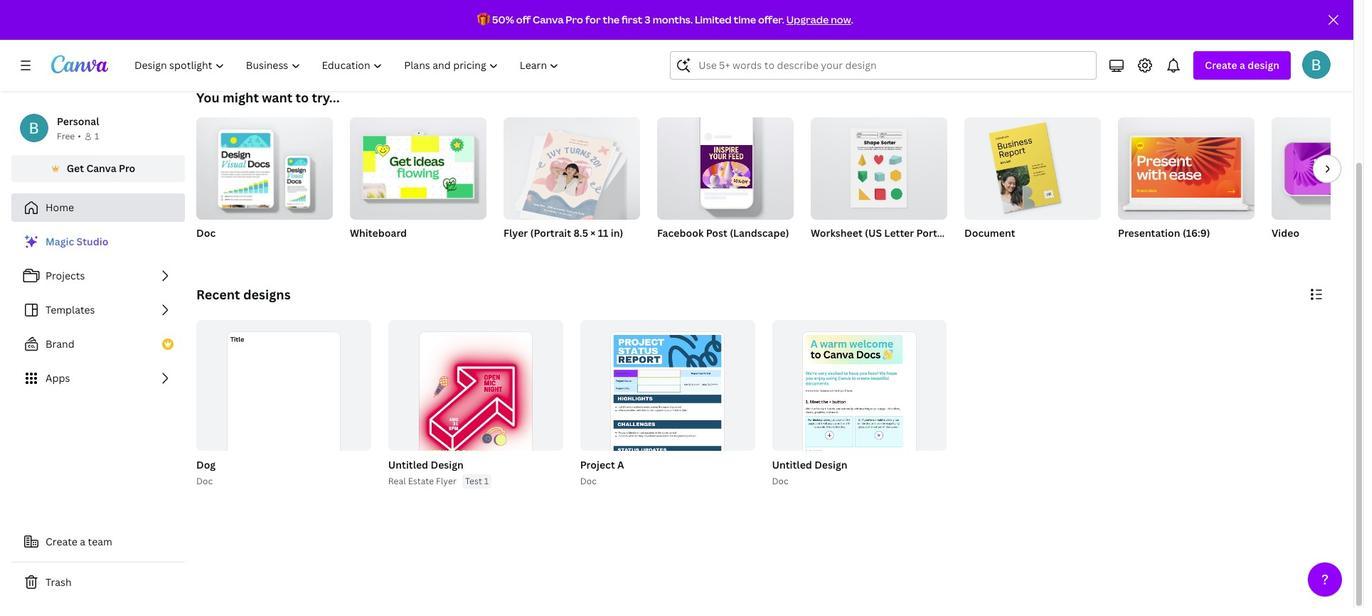 Task type: vqa. For each thing, say whether or not it's contained in the screenshot.
leftmost Design
yes



Task type: locate. For each thing, give the bounding box(es) containing it.
(portrait
[[530, 226, 571, 240]]

0 horizontal spatial untitled
[[388, 458, 428, 472]]

for
[[585, 13, 601, 26]]

upgrade
[[786, 13, 829, 26]]

dog doc
[[196, 458, 216, 487]]

whiteboard
[[350, 226, 407, 240]]

0 vertical spatial a
[[1240, 58, 1245, 72]]

1
[[95, 130, 99, 142], [484, 475, 489, 487]]

1 horizontal spatial untitled
[[772, 458, 812, 472]]

now
[[831, 13, 851, 26]]

a inside button
[[80, 535, 85, 548]]

group for worksheet (us letter portrait) group
[[811, 112, 947, 220]]

a left team
[[80, 535, 85, 548]]

apps
[[46, 371, 70, 385]]

2 untitled design button from the left
[[772, 457, 847, 475]]

flyer left the (portrait
[[504, 226, 528, 240]]

real
[[388, 475, 406, 487]]

pro left the for
[[566, 13, 583, 26]]

canva right off
[[533, 13, 564, 26]]

recent
[[196, 286, 240, 303]]

brand
[[46, 337, 75, 351]]

for
[[429, 43, 443, 55]]

untitled
[[388, 458, 428, 472], [772, 458, 812, 472]]

top level navigation element
[[125, 51, 571, 80]]

0 vertical spatial pro
[[566, 13, 583, 26]]

create left team
[[46, 535, 77, 548]]

a inside dropdown button
[[1240, 58, 1245, 72]]

1 vertical spatial canva
[[86, 161, 116, 175]]

whiteboard group
[[350, 112, 486, 258]]

a
[[1240, 58, 1245, 72], [80, 535, 85, 548]]

project a button
[[580, 457, 624, 475]]

design for untitled design
[[431, 458, 464, 472]]

group for video group
[[1272, 117, 1364, 220]]

2 design from the left
[[814, 458, 847, 472]]

0 horizontal spatial pro
[[119, 161, 135, 175]]

create a team button
[[11, 528, 185, 556]]

1 design from the left
[[431, 458, 464, 472]]

1 vertical spatial pro
[[119, 161, 135, 175]]

1 horizontal spatial untitled design button
[[772, 457, 847, 475]]

design for untitled design doc
[[814, 458, 847, 472]]

(16:9)
[[1183, 226, 1210, 240]]

doc
[[196, 226, 216, 240], [196, 475, 213, 487], [772, 475, 789, 487], [580, 475, 597, 487]]

group
[[196, 112, 333, 220], [350, 112, 486, 220], [504, 112, 640, 224], [657, 112, 794, 220], [811, 112, 947, 220], [964, 112, 1101, 220], [1118, 112, 1255, 220], [1272, 117, 1364, 220]]

0 horizontal spatial 1
[[95, 130, 99, 142]]

1 vertical spatial a
[[80, 535, 85, 548]]

0 horizontal spatial design
[[431, 458, 464, 472]]

3
[[645, 13, 651, 26]]

document group
[[964, 112, 1101, 258]]

templates
[[46, 303, 95, 316]]

create a design
[[1205, 58, 1279, 72]]

group inside worksheet (us letter portrait) group
[[811, 112, 947, 220]]

0 horizontal spatial flyer
[[436, 475, 457, 487]]

magic
[[46, 235, 74, 248]]

list
[[11, 228, 185, 393]]

0 vertical spatial flyer
[[504, 226, 528, 240]]

presentation (16:9) group
[[1118, 112, 1255, 258]]

canva right the get on the top left of page
[[86, 161, 116, 175]]

untitled inside untitled design doc
[[772, 458, 812, 472]]

projects
[[46, 269, 85, 282]]

2 untitled from the left
[[772, 458, 812, 472]]

upgrade now button
[[786, 13, 851, 26]]

trash
[[46, 575, 72, 589]]

50%
[[492, 13, 514, 26]]

create left design
[[1205, 58, 1237, 72]]

get
[[67, 161, 84, 175]]

untitled design doc
[[772, 458, 847, 487]]

social media button
[[737, 0, 790, 66]]

limited
[[695, 13, 732, 26]]

1 horizontal spatial flyer
[[504, 226, 528, 240]]

1 vertical spatial 1
[[484, 475, 489, 487]]

you might want to try...
[[196, 89, 340, 106]]

0 vertical spatial 1
[[95, 130, 99, 142]]

worksheet (us letter portrait)
[[811, 226, 957, 240]]

0 horizontal spatial a
[[80, 535, 85, 548]]

1 vertical spatial create
[[46, 535, 77, 548]]

presentations
[[655, 43, 713, 55]]

1 untitled from the left
[[388, 458, 428, 472]]

untitled for untitled design
[[388, 458, 428, 472]]

products
[[915, 43, 953, 55]]

post
[[706, 226, 727, 240]]

pro up home link at the left
[[119, 161, 135, 175]]

for you button
[[428, 0, 462, 66]]

untitled design button for doc
[[772, 457, 847, 475]]

🎁 50% off canva pro for the first 3 months. limited time offer. upgrade now .
[[477, 13, 853, 26]]

0 vertical spatial create
[[1205, 58, 1237, 72]]

to
[[295, 89, 309, 106]]

0 horizontal spatial canva
[[86, 161, 116, 175]]

1 horizontal spatial create
[[1205, 58, 1237, 72]]

create
[[1205, 58, 1237, 72], [46, 535, 77, 548]]

flyer
[[504, 226, 528, 240], [436, 475, 457, 487]]

untitled design button
[[388, 457, 464, 475], [772, 457, 847, 475]]

time
[[734, 13, 756, 26]]

facebook post (landscape) group
[[657, 112, 794, 258]]

×
[[591, 226, 596, 240]]

presentation
[[1118, 226, 1180, 240]]

create inside button
[[46, 535, 77, 548]]

document
[[964, 226, 1015, 240]]

Search search field
[[699, 52, 1068, 79]]

doc inside dog doc
[[196, 475, 213, 487]]

get canva pro
[[67, 161, 135, 175]]

1 right test
[[484, 475, 489, 487]]

group for flyer (portrait 8.5 × 11 in) "group"
[[504, 112, 640, 224]]

offer.
[[758, 13, 784, 26]]

videos
[[829, 43, 857, 55]]

designs
[[243, 286, 291, 303]]

templates link
[[11, 296, 185, 324]]

(landscape)
[[730, 226, 789, 240]]

0 horizontal spatial create
[[46, 535, 77, 548]]

create for create a design
[[1205, 58, 1237, 72]]

home
[[46, 201, 74, 214]]

1 horizontal spatial a
[[1240, 58, 1245, 72]]

design inside untitled design doc
[[814, 458, 847, 472]]

dog
[[196, 458, 216, 472]]

None search field
[[670, 51, 1097, 80]]

a left design
[[1240, 58, 1245, 72]]

free
[[57, 130, 75, 142]]

the
[[603, 13, 620, 26]]

more
[[1071, 43, 1093, 55]]

recent designs
[[196, 286, 291, 303]]

off
[[516, 13, 531, 26]]

0 horizontal spatial untitled design button
[[388, 457, 464, 475]]

🎁
[[477, 13, 490, 26]]

doc inside project a doc
[[580, 475, 597, 487]]

canva inside button
[[86, 161, 116, 175]]

facebook
[[657, 226, 704, 240]]

1 horizontal spatial canva
[[533, 13, 564, 26]]

1 untitled design button from the left
[[388, 457, 464, 475]]

docs button
[[507, 0, 542, 66]]

websites
[[984, 43, 1021, 55]]

test 1 button
[[462, 475, 492, 489]]

in)
[[611, 226, 623, 240]]

design inside button
[[431, 458, 464, 472]]

brad klo image
[[1302, 50, 1331, 79]]

1 horizontal spatial design
[[814, 458, 847, 472]]

group for doc group
[[196, 112, 333, 220]]

first
[[622, 13, 643, 26]]

create inside dropdown button
[[1205, 58, 1237, 72]]

doc inside group
[[196, 226, 216, 240]]

flyer right estate
[[436, 475, 457, 487]]

1 horizontal spatial 1
[[484, 475, 489, 487]]

1 right •
[[95, 130, 99, 142]]

docs
[[514, 43, 535, 55]]

0 vertical spatial canva
[[533, 13, 564, 26]]



Task type: describe. For each thing, give the bounding box(es) containing it.
websites button
[[984, 0, 1021, 66]]

•
[[78, 130, 81, 142]]

presentation (16:9)
[[1118, 226, 1210, 240]]

free •
[[57, 130, 81, 142]]

a for team
[[80, 535, 85, 548]]

brand link
[[11, 330, 185, 358]]

group for "presentation (16:9)" group in the right top of the page
[[1118, 112, 1255, 220]]

projects link
[[11, 262, 185, 290]]

pro inside get canva pro button
[[119, 161, 135, 175]]

1 inside button
[[484, 475, 489, 487]]

untitled design button for real estate flyer
[[388, 457, 464, 475]]

social media
[[737, 43, 790, 55]]

media
[[764, 43, 790, 55]]

video
[[1272, 226, 1299, 240]]

group for facebook post (landscape) group
[[657, 112, 794, 220]]

you
[[445, 43, 460, 55]]

group for "document" group on the top right of page
[[964, 112, 1101, 220]]

test 1
[[465, 475, 489, 487]]

doc inside untitled design doc
[[772, 475, 789, 487]]

print products
[[893, 43, 953, 55]]

list containing magic studio
[[11, 228, 185, 393]]

want
[[262, 89, 292, 106]]

untitled for untitled design doc
[[772, 458, 812, 472]]

create a design button
[[1194, 51, 1291, 80]]

flyer (portrait 8.5 × 11 in)
[[504, 226, 623, 240]]

social
[[737, 43, 762, 55]]

estate
[[408, 475, 434, 487]]

magic studio
[[46, 235, 108, 248]]

videos button
[[826, 0, 860, 66]]

untitled design
[[388, 458, 464, 472]]

project
[[580, 458, 615, 472]]

print products button
[[893, 0, 953, 66]]

8.5
[[574, 226, 588, 240]]

team
[[88, 535, 112, 548]]

months.
[[653, 13, 693, 26]]

a for design
[[1240, 58, 1245, 72]]

dog button
[[196, 457, 216, 475]]

facebook post (landscape)
[[657, 226, 789, 240]]

apps link
[[11, 364, 185, 393]]

flyer inside "group"
[[504, 226, 528, 240]]

studio
[[77, 235, 108, 248]]

video group
[[1272, 117, 1364, 258]]

create a team
[[46, 535, 112, 548]]

whiteboards
[[578, 43, 631, 55]]

print
[[893, 43, 913, 55]]

group for whiteboard "group" at left top
[[350, 112, 486, 220]]

home link
[[11, 193, 185, 222]]

for you
[[429, 43, 460, 55]]

doc group
[[196, 112, 333, 258]]

11
[[598, 226, 608, 240]]

create for create a team
[[46, 535, 77, 548]]

project a doc
[[580, 458, 624, 487]]

whiteboards button
[[578, 0, 631, 66]]

more button
[[1065, 0, 1099, 66]]

trash link
[[11, 568, 185, 597]]

you
[[196, 89, 220, 106]]

.
[[851, 13, 853, 26]]

get canva pro button
[[11, 155, 185, 182]]

presentations button
[[655, 0, 713, 66]]

personal
[[57, 115, 99, 128]]

(us
[[865, 226, 882, 240]]

worksheet
[[811, 226, 863, 240]]

a
[[617, 458, 624, 472]]

1 horizontal spatial pro
[[566, 13, 583, 26]]

portrait)
[[916, 226, 957, 240]]

real estate flyer
[[388, 475, 457, 487]]

worksheet (us letter portrait) group
[[811, 112, 957, 258]]

magic studio link
[[11, 228, 185, 256]]

letter
[[884, 226, 914, 240]]

design
[[1248, 58, 1279, 72]]

flyer (portrait 8.5 × 11 in) group
[[504, 112, 640, 258]]

1 vertical spatial flyer
[[436, 475, 457, 487]]



